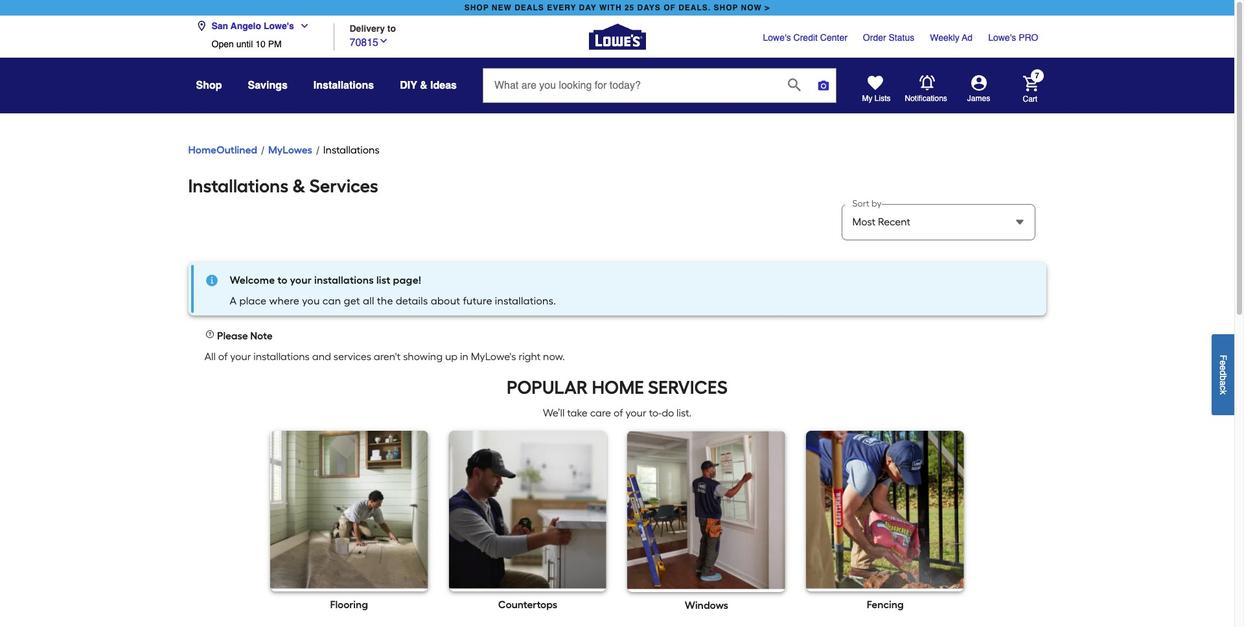 Task type: locate. For each thing, give the bounding box(es) containing it.
0 vertical spatial &
[[420, 80, 428, 91]]

popular
[[507, 377, 588, 399]]

ad
[[962, 32, 973, 43]]

to for delivery
[[388, 23, 396, 33]]

installations up get
[[314, 274, 374, 287]]

details
[[396, 295, 428, 307]]

lowe's left credit
[[763, 32, 791, 43]]

diy & ideas button
[[400, 74, 457, 97]]

0 horizontal spatial to
[[278, 274, 288, 287]]

homeoutlined
[[188, 144, 257, 156]]

1 e from the top
[[1219, 360, 1229, 365]]

james
[[968, 94, 991, 103]]

lowe's pro
[[989, 32, 1039, 43]]

lowe's credit center link
[[763, 31, 848, 44]]

mylowes link
[[268, 143, 312, 158]]

installations
[[314, 80, 374, 91], [323, 144, 380, 156], [188, 175, 289, 197]]

mylowes
[[268, 144, 312, 156]]

can
[[323, 295, 341, 307]]

about
[[431, 295, 461, 307]]

deals
[[515, 3, 545, 12]]

1 horizontal spatial lowe's
[[763, 32, 791, 43]]

1 vertical spatial &
[[293, 175, 306, 197]]

shop left now
[[714, 3, 739, 12]]

my lists
[[863, 94, 891, 103]]

0 horizontal spatial lowe's
[[264, 21, 294, 31]]

your for to
[[290, 274, 312, 287]]

d
[[1219, 371, 1229, 376]]

installations
[[314, 274, 374, 287], [254, 351, 310, 363]]

to up where
[[278, 274, 288, 287]]

installations down note
[[254, 351, 310, 363]]

lowe's home improvement lists image
[[868, 75, 883, 91]]

installations for and
[[254, 351, 310, 363]]

the
[[377, 295, 393, 307]]

installations down the 70815 at top
[[314, 80, 374, 91]]

0 horizontal spatial chevron down image
[[294, 21, 310, 31]]

0 horizontal spatial installations
[[254, 351, 310, 363]]

popular home services
[[507, 377, 728, 399]]

home
[[592, 377, 644, 399]]

1 horizontal spatial installations
[[314, 274, 374, 287]]

c
[[1219, 386, 1229, 390]]

shop left 'new'
[[465, 3, 489, 12]]

shop new deals every day with 25 days of deals. shop now >
[[465, 3, 770, 12]]

1 vertical spatial to
[[278, 274, 288, 287]]

lowe's left pro
[[989, 32, 1017, 43]]

help outlined image
[[205, 329, 215, 340]]

installations for installations button to the top
[[314, 80, 374, 91]]

1 vertical spatial your
[[230, 351, 251, 363]]

0 vertical spatial chevron down image
[[294, 21, 310, 31]]

now.
[[543, 351, 565, 363]]

get
[[344, 295, 360, 307]]

lowe's for lowe's credit center
[[763, 32, 791, 43]]

& down mylowes 'link'
[[293, 175, 306, 197]]

all
[[363, 295, 374, 307]]

installations down "homeoutlined" "link" at the left of the page
[[188, 175, 289, 197]]

lowe's home improvement notification center image
[[920, 75, 935, 91]]

0 horizontal spatial of
[[218, 351, 228, 363]]

order status link
[[864, 31, 915, 44]]

chevron down image right angelo
[[294, 21, 310, 31]]

your
[[290, 274, 312, 287], [230, 351, 251, 363], [626, 407, 647, 419]]

diy & ideas
[[400, 80, 457, 91]]

savings button
[[248, 74, 288, 97]]

0 vertical spatial to
[[388, 23, 396, 33]]

your up you
[[290, 274, 312, 287]]

chevron down image down delivery to
[[379, 35, 389, 46]]

0 vertical spatial of
[[218, 351, 228, 363]]

0 vertical spatial installations
[[314, 80, 374, 91]]

your left to-
[[626, 407, 647, 419]]

credit
[[794, 32, 818, 43]]

lists
[[875, 94, 891, 103]]

of right the care
[[614, 407, 623, 419]]

e up d
[[1219, 360, 1229, 365]]

my
[[863, 94, 873, 103]]

camera image
[[818, 79, 831, 92]]

& for diy
[[420, 80, 428, 91]]

please note
[[215, 330, 273, 342]]

order status
[[864, 32, 915, 43]]

and
[[312, 351, 331, 363]]

search image
[[788, 78, 801, 91]]

to right delivery
[[388, 23, 396, 33]]

info filled image
[[204, 273, 219, 289]]

ideas
[[431, 80, 457, 91]]

1 horizontal spatial chevron down image
[[379, 35, 389, 46]]

& inside button
[[420, 80, 428, 91]]

0 vertical spatial installations button
[[314, 74, 374, 97]]

2 horizontal spatial your
[[626, 407, 647, 419]]

lowe's up pm
[[264, 21, 294, 31]]

2 horizontal spatial lowe's
[[989, 32, 1017, 43]]

deals.
[[679, 3, 711, 12]]

all
[[205, 351, 216, 363]]

lowe's home improvement logo image
[[589, 8, 646, 65]]

0 horizontal spatial your
[[230, 351, 251, 363]]

a place where you can get all the details about future installations.
[[230, 295, 556, 307]]

san angelo lowe's
[[212, 21, 294, 31]]

b
[[1219, 376, 1229, 381]]

aren't
[[374, 351, 401, 363]]

chevron down image inside san angelo lowe's button
[[294, 21, 310, 31]]

1 horizontal spatial your
[[290, 274, 312, 287]]

flooring
[[330, 599, 368, 611]]

installations.
[[495, 295, 556, 307]]

weekly ad
[[931, 32, 973, 43]]

please
[[217, 330, 248, 342]]

0 vertical spatial installations
[[314, 274, 374, 287]]

installations for list
[[314, 274, 374, 287]]

lowe's inside button
[[264, 21, 294, 31]]

1 vertical spatial chevron down image
[[379, 35, 389, 46]]

list.
[[677, 407, 692, 419]]

0 vertical spatial your
[[290, 274, 312, 287]]

of
[[664, 3, 676, 12]]

of right all
[[218, 351, 228, 363]]

in
[[460, 351, 469, 363]]

countertops
[[498, 599, 558, 611]]

0 horizontal spatial &
[[293, 175, 306, 197]]

1 vertical spatial installations
[[254, 351, 310, 363]]

None search field
[[483, 68, 837, 115]]

& right diy
[[420, 80, 428, 91]]

cart
[[1023, 94, 1038, 103]]

lowe's
[[264, 21, 294, 31], [763, 32, 791, 43], [989, 32, 1017, 43]]

installations button
[[314, 74, 374, 97], [323, 143, 380, 158]]

1 horizontal spatial to
[[388, 23, 396, 33]]

installations button up 'services'
[[323, 143, 380, 158]]

your down the please note
[[230, 351, 251, 363]]

e up b
[[1219, 365, 1229, 371]]

savings
[[248, 80, 288, 91]]

lowe's for lowe's pro
[[989, 32, 1017, 43]]

open until 10 pm
[[212, 39, 282, 49]]

right
[[519, 351, 541, 363]]

e
[[1219, 360, 1229, 365], [1219, 365, 1229, 371]]

angelo
[[231, 21, 261, 31]]

with
[[600, 3, 622, 12]]

0 horizontal spatial shop
[[465, 3, 489, 12]]

1 shop from the left
[[465, 3, 489, 12]]

2 e from the top
[[1219, 365, 1229, 371]]

1 vertical spatial of
[[614, 407, 623, 419]]

chevron down image
[[294, 21, 310, 31], [379, 35, 389, 46]]

1 horizontal spatial of
[[614, 407, 623, 419]]

future
[[463, 295, 493, 307]]

installations button down the 70815 at top
[[314, 74, 374, 97]]

2 vertical spatial your
[[626, 407, 647, 419]]

installations for the bottommost installations button
[[323, 144, 380, 156]]

f e e d b a c k button
[[1212, 334, 1235, 415]]

1 vertical spatial installations
[[323, 144, 380, 156]]

day
[[579, 3, 597, 12]]

1 horizontal spatial &
[[420, 80, 428, 91]]

services
[[334, 351, 371, 363]]

lowe's credit center
[[763, 32, 848, 43]]

installations up 'services'
[[323, 144, 380, 156]]

services
[[648, 377, 728, 399]]

1 horizontal spatial shop
[[714, 3, 739, 12]]

pro
[[1019, 32, 1039, 43]]



Task type: vqa. For each thing, say whether or not it's contained in the screenshot.
delivery
yes



Task type: describe. For each thing, give the bounding box(es) containing it.
services
[[310, 175, 378, 197]]

flooring image
[[270, 431, 428, 589]]

2 shop from the left
[[714, 3, 739, 12]]

f e e d b a c k
[[1219, 355, 1229, 395]]

f
[[1219, 355, 1229, 360]]

order
[[864, 32, 887, 43]]

status
[[889, 32, 915, 43]]

center
[[821, 32, 848, 43]]

list
[[377, 274, 391, 287]]

shop new deals every day with 25 days of deals. shop now > link
[[462, 0, 773, 16]]

installations & services
[[188, 175, 378, 197]]

new
[[492, 3, 512, 12]]

to for welcome
[[278, 274, 288, 287]]

notifications
[[905, 94, 948, 103]]

pm
[[268, 39, 282, 49]]

james button
[[948, 75, 1010, 104]]

weekly
[[931, 32, 960, 43]]

10
[[256, 39, 266, 49]]

homeoutlined link
[[188, 143, 257, 158]]

location image
[[196, 21, 207, 31]]

fencing
[[867, 599, 904, 611]]

lowe's pro link
[[989, 31, 1039, 44]]

mylowe's
[[471, 351, 516, 363]]

welcome
[[230, 274, 275, 287]]

2 vertical spatial installations
[[188, 175, 289, 197]]

& for installations
[[293, 175, 306, 197]]

your for of
[[230, 351, 251, 363]]

you
[[302, 295, 320, 307]]

welcome to your installations list page!
[[230, 274, 422, 287]]

place
[[240, 295, 267, 307]]

delivery
[[350, 23, 385, 33]]

fencing image
[[807, 431, 965, 589]]

shop button
[[196, 74, 222, 97]]

25
[[625, 3, 635, 12]]

until
[[236, 39, 253, 49]]

page!
[[393, 274, 422, 287]]

weekly ad link
[[931, 31, 973, 44]]

san
[[212, 21, 228, 31]]

up
[[445, 351, 458, 363]]

k
[[1219, 390, 1229, 395]]

san angelo lowe's button
[[196, 13, 315, 39]]

every
[[547, 3, 577, 12]]

delivery to
[[350, 23, 396, 33]]

care
[[590, 407, 611, 419]]

lowe's home improvement cart image
[[1023, 76, 1039, 91]]

where
[[269, 295, 300, 307]]

days
[[638, 3, 661, 12]]

all of your installations and services aren't showing up in mylowe's right now.
[[205, 351, 565, 363]]

countertops image
[[449, 431, 607, 589]]

chevron down image inside '70815' button
[[379, 35, 389, 46]]

windows
[[685, 600, 729, 612]]

diy
[[400, 80, 417, 91]]

1 vertical spatial installations button
[[323, 143, 380, 158]]

>
[[765, 3, 770, 12]]

windows image
[[628, 431, 786, 590]]

7
[[1036, 72, 1040, 81]]

note
[[250, 330, 273, 342]]

70815 button
[[350, 33, 389, 50]]

open
[[212, 39, 234, 49]]

take
[[567, 407, 588, 419]]

Search Query text field
[[484, 69, 778, 102]]

do
[[662, 407, 674, 419]]

to-
[[649, 407, 662, 419]]

my lists link
[[863, 75, 891, 104]]

a
[[230, 295, 237, 307]]

we'll take care of your to-do list.
[[543, 407, 692, 419]]

showing
[[403, 351, 443, 363]]

now
[[741, 3, 762, 12]]



